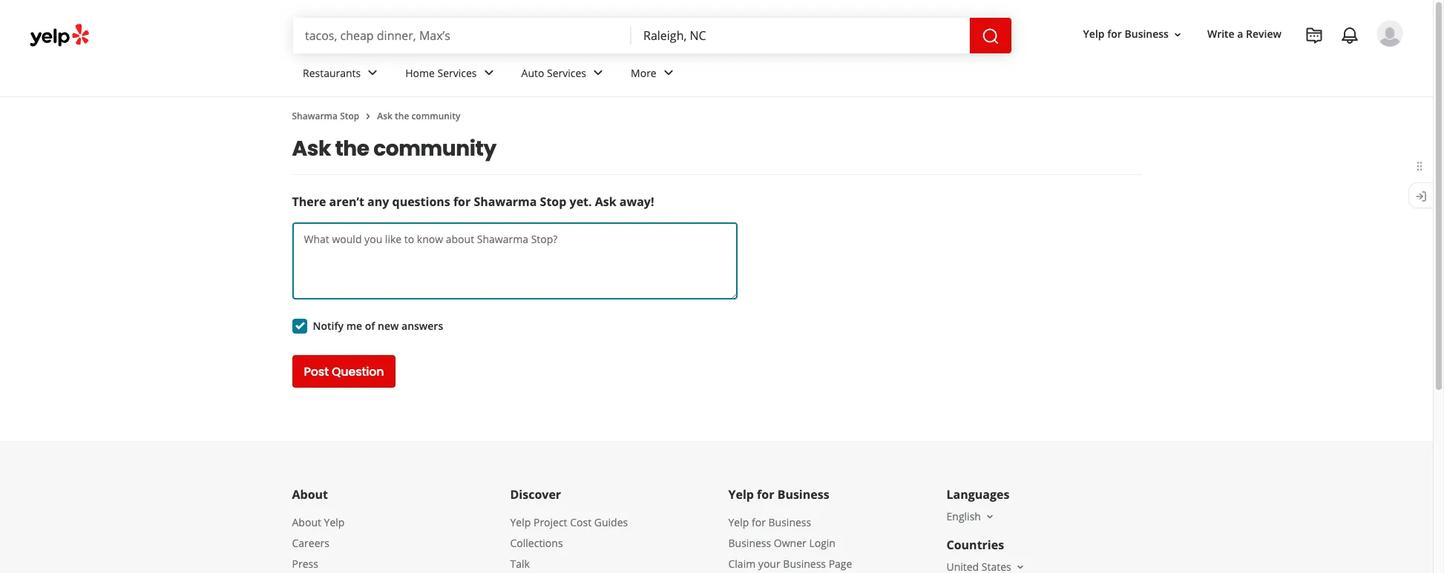 Task type: describe. For each thing, give the bounding box(es) containing it.
user actions element
[[1071, 19, 1424, 110]]

talk link
[[510, 557, 530, 571]]

aren't
[[329, 194, 364, 210]]

0 vertical spatial community
[[411, 110, 460, 122]]

yelp for business inside button
[[1083, 27, 1169, 41]]

auto services link
[[510, 53, 619, 96]]

yelp for business button
[[1077, 21, 1190, 48]]

search image
[[982, 27, 1000, 45]]

yet.
[[570, 194, 592, 210]]

What would you like to know about Shawarma Stop? text field
[[292, 223, 737, 300]]

new
[[378, 319, 399, 333]]

yelp inside yelp project cost guides collections talk
[[510, 516, 531, 530]]

for inside yelp for business business owner login claim your business page
[[752, 516, 766, 530]]

2 horizontal spatial ask
[[595, 194, 617, 210]]

notify me of new answers
[[313, 319, 443, 333]]

0 horizontal spatial shawarma
[[292, 110, 338, 122]]

languages
[[947, 487, 1010, 503]]

restaurants link
[[291, 53, 394, 96]]

there
[[292, 194, 326, 210]]

answers
[[402, 319, 443, 333]]

home services link
[[394, 53, 510, 96]]

24 chevron down v2 image for more
[[660, 64, 677, 82]]

Near text field
[[643, 27, 958, 44]]

0 horizontal spatial stop
[[340, 110, 359, 122]]

16 chevron down v2 image for languages
[[984, 511, 996, 523]]

1 vertical spatial community
[[373, 134, 496, 163]]

none field find
[[305, 27, 620, 44]]

16 chevron down v2 image inside yelp for business button
[[1172, 29, 1184, 41]]

your
[[758, 557, 781, 571]]

a
[[1237, 27, 1244, 41]]

careers link
[[292, 537, 329, 551]]

projects image
[[1306, 27, 1323, 45]]

write a review
[[1208, 27, 1282, 41]]

write a review link
[[1202, 21, 1288, 48]]

claim
[[728, 557, 756, 571]]

owner
[[774, 537, 807, 551]]

yelp inside yelp for business business owner login claim your business page
[[728, 516, 749, 530]]

24 chevron down v2 image for restaurants
[[364, 64, 382, 82]]

there aren't any questions for shawarma stop yet. ask away!
[[292, 194, 654, 210]]

1 horizontal spatial shawarma
[[474, 194, 537, 210]]

home services
[[405, 66, 477, 80]]

page
[[829, 557, 852, 571]]

restaurants
[[303, 66, 361, 80]]

of
[[365, 319, 375, 333]]

shawarma stop link
[[292, 110, 359, 122]]

write
[[1208, 27, 1235, 41]]

16 chevron down v2 image for countries
[[1014, 562, 1026, 574]]

yelp for business business owner login claim your business page
[[728, 516, 852, 571]]

cj b. image
[[1377, 20, 1404, 47]]

0 vertical spatial ask the community
[[377, 110, 460, 122]]

any
[[367, 194, 389, 210]]



Task type: locate. For each thing, give the bounding box(es) containing it.
2 horizontal spatial 24 chevron down v2 image
[[660, 64, 677, 82]]

1 vertical spatial about
[[292, 516, 321, 530]]

1 horizontal spatial the
[[395, 110, 409, 122]]

1 vertical spatial 16 chevron down v2 image
[[984, 511, 996, 523]]

ask the community
[[377, 110, 460, 122], [292, 134, 496, 163]]

1 horizontal spatial services
[[547, 66, 586, 80]]

1 vertical spatial the
[[335, 134, 369, 163]]

none field up home services link
[[305, 27, 620, 44]]

1 vertical spatial yelp for business
[[728, 487, 829, 503]]

services for auto services
[[547, 66, 586, 80]]

for
[[1108, 27, 1122, 41], [453, 194, 471, 210], [757, 487, 774, 503], [752, 516, 766, 530]]

0 horizontal spatial 24 chevron down v2 image
[[364, 64, 382, 82]]

post question button
[[292, 356, 396, 388]]

business owner login link
[[728, 537, 836, 551]]

none field near
[[643, 27, 958, 44]]

1 none field from the left
[[305, 27, 620, 44]]

about yelp link
[[292, 516, 345, 530]]

about up careers link on the bottom left of page
[[292, 516, 321, 530]]

about
[[292, 487, 328, 503], [292, 516, 321, 530]]

none field up business categories element
[[643, 27, 958, 44]]

ask right 'yet.'
[[595, 194, 617, 210]]

post question
[[304, 363, 384, 380]]

more
[[631, 66, 657, 80]]

stop left 16 chevron right v2 icon
[[340, 110, 359, 122]]

questions
[[392, 194, 450, 210]]

yelp
[[1083, 27, 1105, 41], [728, 487, 754, 503], [324, 516, 345, 530], [510, 516, 531, 530], [728, 516, 749, 530]]

shawarma down restaurants
[[292, 110, 338, 122]]

0 horizontal spatial yelp for business
[[728, 487, 829, 503]]

ask the community down home
[[377, 110, 460, 122]]

notifications image
[[1341, 27, 1359, 45]]

0 vertical spatial shawarma
[[292, 110, 338, 122]]

24 chevron down v2 image left auto
[[480, 64, 498, 82]]

1 vertical spatial ask the community
[[292, 134, 496, 163]]

notify
[[313, 319, 344, 333]]

stop left 'yet.'
[[540, 194, 567, 210]]

0 horizontal spatial 16 chevron down v2 image
[[984, 511, 996, 523]]

press link
[[292, 557, 318, 571]]

2 none field from the left
[[643, 27, 958, 44]]

the right 16 chevron right v2 icon
[[395, 110, 409, 122]]

None field
[[305, 27, 620, 44], [643, 27, 958, 44]]

1 vertical spatial ask
[[292, 134, 331, 163]]

16 chevron down v2 image inside english popup button
[[984, 511, 996, 523]]

me
[[346, 319, 362, 333]]

community down home services
[[411, 110, 460, 122]]

0 vertical spatial the
[[395, 110, 409, 122]]

0 vertical spatial stop
[[340, 110, 359, 122]]

yelp project cost guides link
[[510, 516, 628, 530]]

2 about from the top
[[292, 516, 321, 530]]

24 chevron down v2 image
[[364, 64, 382, 82], [480, 64, 498, 82], [660, 64, 677, 82]]

project
[[534, 516, 567, 530]]

services right home
[[438, 66, 477, 80]]

english button
[[947, 510, 996, 524]]

services left 24 chevron down v2 image
[[547, 66, 586, 80]]

yelp for business link
[[728, 516, 811, 530]]

1 about from the top
[[292, 487, 328, 503]]

0 vertical spatial yelp for business
[[1083, 27, 1169, 41]]

1 horizontal spatial stop
[[540, 194, 567, 210]]

services for home services
[[438, 66, 477, 80]]

collections link
[[510, 537, 563, 551]]

24 chevron down v2 image
[[589, 64, 607, 82]]

yelp inside about yelp careers press
[[324, 516, 345, 530]]

0 vertical spatial about
[[292, 487, 328, 503]]

about for about yelp careers press
[[292, 516, 321, 530]]

yelp inside button
[[1083, 27, 1105, 41]]

away!
[[620, 194, 654, 210]]

shawarma stop
[[292, 110, 359, 122]]

ask down shawarma stop link
[[292, 134, 331, 163]]

talk
[[510, 557, 530, 571]]

the
[[395, 110, 409, 122], [335, 134, 369, 163]]

16 chevron right v2 image
[[362, 110, 374, 122]]

ask the community down 16 chevron right v2 icon
[[292, 134, 496, 163]]

1 vertical spatial shawarma
[[474, 194, 537, 210]]

about inside about yelp careers press
[[292, 516, 321, 530]]

1 horizontal spatial 24 chevron down v2 image
[[480, 64, 498, 82]]

cost
[[570, 516, 592, 530]]

business inside button
[[1125, 27, 1169, 41]]

0 vertical spatial ask
[[377, 110, 393, 122]]

review
[[1246, 27, 1282, 41]]

business
[[1125, 27, 1169, 41], [778, 487, 829, 503], [769, 516, 811, 530], [728, 537, 771, 551], [783, 557, 826, 571]]

0 horizontal spatial ask
[[292, 134, 331, 163]]

1 vertical spatial stop
[[540, 194, 567, 210]]

24 chevron down v2 image right restaurants
[[364, 64, 382, 82]]

collections
[[510, 537, 563, 551]]

community up questions
[[373, 134, 496, 163]]

shawarma
[[292, 110, 338, 122], [474, 194, 537, 210]]

about for about
[[292, 487, 328, 503]]

2 24 chevron down v2 image from the left
[[480, 64, 498, 82]]

login
[[809, 537, 836, 551]]

16 chevron down v2 image
[[1172, 29, 1184, 41], [984, 511, 996, 523], [1014, 562, 1026, 574]]

home
[[405, 66, 435, 80]]

1 24 chevron down v2 image from the left
[[364, 64, 382, 82]]

question
[[332, 363, 384, 380]]

1 horizontal spatial yelp for business
[[1083, 27, 1169, 41]]

ask right 16 chevron right v2 icon
[[377, 110, 393, 122]]

Find text field
[[305, 27, 620, 44]]

discover
[[510, 487, 561, 503]]

press
[[292, 557, 318, 571]]

the down 16 chevron right v2 icon
[[335, 134, 369, 163]]

business categories element
[[291, 53, 1404, 96]]

countries
[[947, 537, 1004, 554]]

0 vertical spatial 16 chevron down v2 image
[[1172, 29, 1184, 41]]

None search field
[[293, 18, 1015, 53]]

0 horizontal spatial none field
[[305, 27, 620, 44]]

guides
[[594, 516, 628, 530]]

english
[[947, 510, 981, 524]]

more link
[[619, 53, 689, 96]]

claim your business page link
[[728, 557, 852, 571]]

2 services from the left
[[547, 66, 586, 80]]

yelp project cost guides collections talk
[[510, 516, 628, 571]]

yelp for business
[[1083, 27, 1169, 41], [728, 487, 829, 503]]

3 24 chevron down v2 image from the left
[[660, 64, 677, 82]]

24 chevron down v2 image inside more link
[[660, 64, 677, 82]]

1 horizontal spatial ask
[[377, 110, 393, 122]]

24 chevron down v2 image for home services
[[480, 64, 498, 82]]

1 horizontal spatial none field
[[643, 27, 958, 44]]

1 services from the left
[[438, 66, 477, 80]]

auto services
[[521, 66, 586, 80]]

shawarma up what would you like to know about shawarma stop? text field
[[474, 194, 537, 210]]

24 chevron down v2 image inside restaurants 'link'
[[364, 64, 382, 82]]

ask
[[377, 110, 393, 122], [292, 134, 331, 163], [595, 194, 617, 210]]

24 chevron down v2 image right more at left
[[660, 64, 677, 82]]

0 horizontal spatial services
[[438, 66, 477, 80]]

2 vertical spatial 16 chevron down v2 image
[[1014, 562, 1026, 574]]

auto
[[521, 66, 544, 80]]

about yelp careers press
[[292, 516, 345, 571]]

careers
[[292, 537, 329, 551]]

for inside button
[[1108, 27, 1122, 41]]

2 vertical spatial ask
[[595, 194, 617, 210]]

1 horizontal spatial 16 chevron down v2 image
[[1014, 562, 1026, 574]]

services
[[438, 66, 477, 80], [547, 66, 586, 80]]

0 horizontal spatial the
[[335, 134, 369, 163]]

stop
[[340, 110, 359, 122], [540, 194, 567, 210]]

24 chevron down v2 image inside home services link
[[480, 64, 498, 82]]

about up about yelp link
[[292, 487, 328, 503]]

community
[[411, 110, 460, 122], [373, 134, 496, 163]]

2 horizontal spatial 16 chevron down v2 image
[[1172, 29, 1184, 41]]

post
[[304, 363, 329, 380]]



Task type: vqa. For each thing, say whether or not it's contained in the screenshot.
quotes
no



